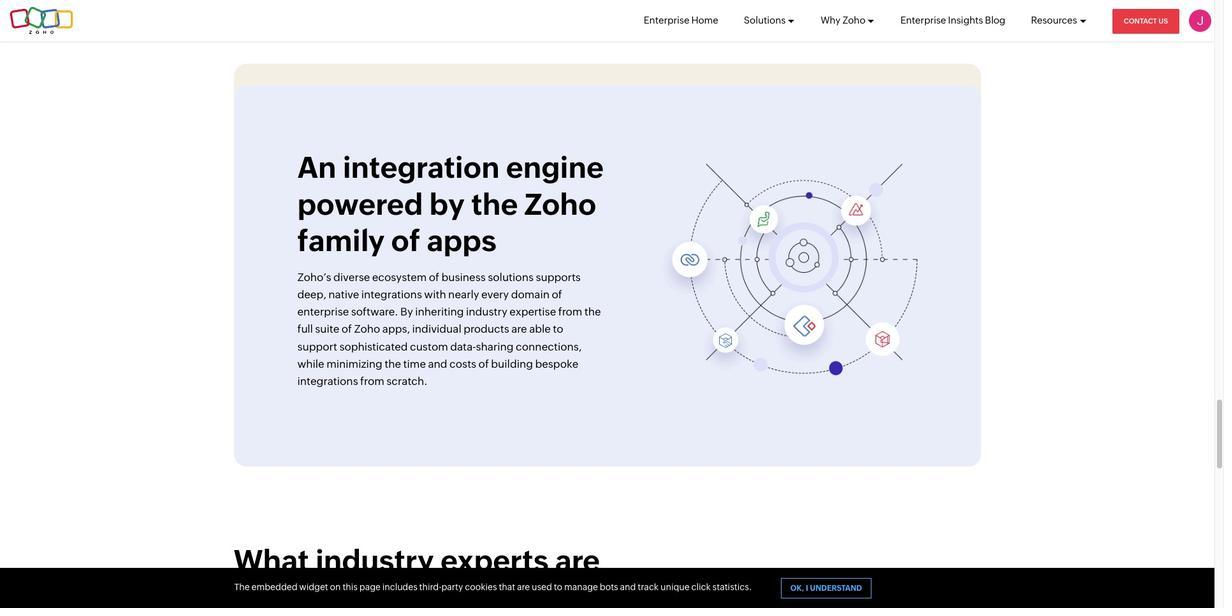 Task type: describe. For each thing, give the bounding box(es) containing it.
from
[[482, 250, 508, 263]]

about
[[333, 581, 416, 608]]

1 horizontal spatial integrations
[[361, 288, 422, 301]]

2 vertical spatial are
[[517, 582, 530, 592]]

industry inside zoho's diverse ecosystem of business solutions supports deep, native integrations with nearly every domain of enterprise software. by inheriting industry expertise from the full suite of zoho apps, individual products are able to support sophisticated custom data-sharing connections, while minimizing the time and costs of building bespoke integrations from scratch.
[[466, 305, 507, 318]]

from inside zoho prioritizes user customization rather than settling for closed-off, rigid systems. from individual ui elements to low-code app development tools, the broad array of zoho solutions enables users to maximize the value they receive from our software.
[[361, 319, 385, 332]]

this
[[343, 582, 358, 592]]

engine
[[506, 150, 604, 184]]

zoho inside zoho's diverse ecosystem of business solutions supports deep, native integrations with nearly every domain of enterprise software. by inheriting industry expertise from the full suite of zoho apps, individual products are able to support sophisticated custom data-sharing connections, while minimizing the time and costs of building bespoke integrations from scratch.
[[354, 322, 380, 335]]

the down ecosystem
[[397, 285, 413, 297]]

third-
[[419, 582, 442, 592]]

enterprise home
[[644, 15, 719, 26]]

maximize
[[429, 302, 477, 315]]

broad
[[416, 285, 445, 297]]

deep,
[[297, 288, 326, 301]]

apps
[[427, 224, 497, 257]]

as
[[297, 186, 329, 220]]

of down "sharing"
[[479, 357, 489, 370]]

of right suite
[[342, 322, 352, 335]]

are inside the what industry experts are saying about zoho
[[555, 544, 600, 578]]

rather
[[476, 233, 506, 245]]

domain
[[511, 288, 550, 301]]

zoho enterprise image for an integration engine powered by the zoho family of apps
[[649, 164, 917, 383]]

resources
[[1031, 15, 1077, 26]]

industry inside the what industry experts are saying about zoho
[[316, 544, 434, 578]]

zoho prioritizes user customization rather than settling for closed-off, rigid systems. from individual ui elements to low-code app development tools, the broad array of zoho solutions enables users to maximize the value they receive from our software.
[[297, 233, 531, 332]]

receive
[[322, 319, 358, 332]]

code
[[444, 267, 470, 280]]

embedded
[[252, 582, 297, 592]]

zoho inside the what industry experts are saying about zoho
[[423, 581, 495, 608]]

to right by
[[416, 302, 426, 315]]

on
[[330, 582, 341, 592]]

0 vertical spatial from
[[558, 305, 582, 318]]

what industry experts are saying about zoho
[[234, 544, 600, 608]]

by
[[430, 187, 465, 221]]

manage
[[564, 582, 598, 592]]

closed-
[[354, 250, 391, 263]]

inheriting
[[415, 305, 464, 318]]

costs
[[450, 357, 476, 370]]

widget
[[299, 582, 328, 592]]

driver
[[442, 186, 526, 220]]

family
[[297, 224, 385, 257]]

enterprise for enterprise insights blog
[[901, 15, 946, 26]]

data-
[[450, 340, 476, 353]]

why zoho
[[821, 15, 866, 26]]

prioritizes
[[326, 233, 376, 245]]

integration
[[343, 150, 500, 184]]

value inside customization as a value driver
[[359, 186, 435, 220]]

used
[[532, 582, 552, 592]]

an
[[297, 150, 336, 184]]

an integration engine powered by the zoho family of apps
[[297, 150, 604, 257]]

sophisticated
[[340, 340, 408, 353]]

the embedded widget on this page includes third-party cookies that are used to manage bots and track unique click statistics.
[[234, 582, 752, 592]]

for
[[337, 250, 352, 263]]

of inside zoho prioritizes user customization rather than settling for closed-off, rigid systems. from individual ui elements to low-code app development tools, the broad array of zoho solutions enables users to maximize the value they receive from our software.
[[475, 285, 485, 297]]

zoho enterprise image for customization as a value driver
[[617, 140, 936, 350]]

ok, i understand
[[791, 584, 862, 593]]

full
[[297, 322, 313, 335]]

solutions
[[744, 15, 786, 26]]

nearly
[[448, 288, 479, 301]]

customization
[[297, 149, 504, 183]]

enterprise home link
[[644, 0, 719, 41]]

to left low-
[[410, 267, 421, 280]]

diverse
[[334, 270, 370, 283]]

us
[[1159, 17, 1168, 25]]

than
[[508, 233, 531, 245]]

native
[[329, 288, 359, 301]]

ok,
[[791, 584, 804, 593]]

zoho enterprise logo image
[[10, 7, 73, 35]]

to inside zoho's diverse ecosystem of business solutions supports deep, native integrations with nearly every domain of enterprise software. by inheriting industry expertise from the full suite of zoho apps, individual products are able to support sophisticated custom data-sharing connections, while minimizing the time and costs of building bespoke integrations from scratch.
[[553, 322, 563, 335]]

are inside zoho's diverse ecosystem of business solutions supports deep, native integrations with nearly every domain of enterprise software. by inheriting industry expertise from the full suite of zoho apps, individual products are able to support sophisticated custom data-sharing connections, while minimizing the time and costs of building bespoke integrations from scratch.
[[512, 322, 527, 335]]

with
[[424, 288, 446, 301]]

contact
[[1124, 17, 1157, 25]]

blog
[[985, 15, 1006, 26]]

expertise
[[510, 305, 556, 318]]

contact us link
[[1113, 9, 1180, 34]]

1 vertical spatial and
[[620, 582, 636, 592]]

value inside zoho prioritizes user customization rather than settling for closed-off, rigid systems. from individual ui elements to low-code app development tools, the broad array of zoho solutions enables users to maximize the value they receive from our software.
[[498, 302, 524, 315]]

supports
[[536, 270, 581, 283]]

customization as a value driver
[[297, 149, 526, 220]]

settling
[[297, 250, 335, 263]]

saying
[[234, 581, 327, 608]]

zoho's
[[297, 270, 331, 283]]

to right used
[[554, 582, 563, 592]]

and inside zoho's diverse ecosystem of business solutions supports deep, native integrations with nearly every domain of enterprise software. by inheriting industry expertise from the full suite of zoho apps, individual products are able to support sophisticated custom data-sharing connections, while minimizing the time and costs of building bespoke integrations from scratch.
[[428, 357, 447, 370]]

bespoke
[[535, 357, 579, 370]]

by
[[401, 305, 413, 318]]

insights
[[948, 15, 983, 26]]

home
[[692, 15, 719, 26]]



Task type: locate. For each thing, give the bounding box(es) containing it.
0 vertical spatial software.
[[351, 305, 398, 318]]

1 vertical spatial value
[[498, 302, 524, 315]]

enterprise insights blog link
[[901, 0, 1006, 41]]

software. inside zoho prioritizes user customization rather than settling for closed-off, rigid systems. from individual ui elements to low-code app development tools, the broad array of zoho solutions enables users to maximize the value they receive from our software.
[[406, 319, 453, 332]]

2 vertical spatial from
[[360, 374, 384, 387]]

1 enterprise from the left
[[644, 15, 690, 26]]

our
[[387, 319, 404, 332]]

i
[[806, 584, 808, 593]]

0 vertical spatial value
[[359, 186, 435, 220]]

integrations up users
[[361, 288, 422, 301]]

able
[[529, 322, 551, 335]]

the inside an integration engine powered by the zoho family of apps
[[471, 187, 518, 221]]

individual inside zoho's diverse ecosystem of business solutions supports deep, native integrations with nearly every domain of enterprise software. by inheriting industry expertise from the full suite of zoho apps, individual products are able to support sophisticated custom data-sharing connections, while minimizing the time and costs of building bespoke integrations from scratch.
[[412, 322, 462, 335]]

0 horizontal spatial and
[[428, 357, 447, 370]]

industry up products on the left bottom
[[466, 305, 507, 318]]

1 vertical spatial integrations
[[297, 374, 358, 387]]

solutions down deep,
[[297, 302, 343, 315]]

enables
[[345, 302, 385, 315]]

business
[[442, 270, 486, 283]]

bots
[[600, 582, 618, 592]]

are right that
[[517, 582, 530, 592]]

rigid
[[410, 250, 433, 263]]

minimizing
[[327, 357, 383, 370]]

1 horizontal spatial value
[[498, 302, 524, 315]]

the right expertise
[[585, 305, 601, 318]]

industry up page
[[316, 544, 434, 578]]

of
[[391, 224, 421, 257], [429, 270, 439, 283], [475, 285, 485, 297], [552, 288, 562, 301], [342, 322, 352, 335], [479, 357, 489, 370]]

connections,
[[516, 340, 582, 353]]

1 vertical spatial industry
[[316, 544, 434, 578]]

1 vertical spatial individual
[[412, 322, 462, 335]]

users
[[387, 302, 414, 315]]

0 horizontal spatial value
[[359, 186, 435, 220]]

from down enables
[[361, 319, 385, 332]]

includes
[[382, 582, 418, 592]]

james peterson image
[[1189, 10, 1212, 32]]

custom
[[410, 340, 448, 353]]

enterprise for enterprise home
[[644, 15, 690, 26]]

apps,
[[382, 322, 410, 335]]

individual down "settling"
[[297, 267, 347, 280]]

zoho enterprise image
[[617, 140, 936, 350], [649, 164, 917, 383]]

solutions inside zoho's diverse ecosystem of business solutions supports deep, native integrations with nearly every domain of enterprise software. by inheriting industry expertise from the full suite of zoho apps, individual products are able to support sophisticated custom data-sharing connections, while minimizing the time and costs of building bespoke integrations from scratch.
[[488, 270, 534, 283]]

of inside an integration engine powered by the zoho family of apps
[[391, 224, 421, 257]]

of up broad
[[429, 270, 439, 283]]

they
[[297, 319, 320, 332]]

integrations down while at the left of page
[[297, 374, 358, 387]]

zoho's diverse ecosystem of business solutions supports deep, native integrations with nearly every domain of enterprise software. by inheriting industry expertise from the full suite of zoho apps, individual products are able to support sophisticated custom data-sharing connections, while minimizing the time and costs of building bespoke integrations from scratch.
[[297, 270, 601, 387]]

1 vertical spatial software.
[[406, 319, 453, 332]]

the up rather in the left top of the page
[[471, 187, 518, 221]]

1 horizontal spatial industry
[[466, 305, 507, 318]]

every
[[482, 288, 509, 301]]

the down every
[[479, 302, 495, 315]]

0 horizontal spatial integrations
[[297, 374, 358, 387]]

0 vertical spatial and
[[428, 357, 447, 370]]

support
[[297, 340, 337, 353]]

are left able at the bottom left of page
[[512, 322, 527, 335]]

ui
[[349, 267, 359, 280]]

and right bots
[[620, 582, 636, 592]]

time
[[403, 357, 426, 370]]

0 vertical spatial are
[[512, 322, 527, 335]]

1 horizontal spatial individual
[[412, 322, 462, 335]]

value down customization
[[359, 186, 435, 220]]

0 horizontal spatial software.
[[351, 305, 398, 318]]

enterprise left home
[[644, 15, 690, 26]]

to right able at the bottom left of page
[[553, 322, 563, 335]]

sharing
[[476, 340, 514, 353]]

1 vertical spatial are
[[555, 544, 600, 578]]

value
[[359, 186, 435, 220], [498, 302, 524, 315]]

products
[[464, 322, 509, 335]]

building
[[491, 357, 533, 370]]

the
[[234, 582, 250, 592]]

why
[[821, 15, 841, 26]]

and down custom
[[428, 357, 447, 370]]

1 horizontal spatial enterprise
[[901, 15, 946, 26]]

solutions inside zoho prioritizes user customization rather than settling for closed-off, rigid systems. from individual ui elements to low-code app development tools, the broad array of zoho solutions enables users to maximize the value they receive from our software.
[[297, 302, 343, 315]]

value down every
[[498, 302, 524, 315]]

from down minimizing
[[360, 374, 384, 387]]

unique
[[661, 582, 690, 592]]

scratch.
[[387, 374, 428, 387]]

integrations
[[361, 288, 422, 301], [297, 374, 358, 387]]

software. inside zoho's diverse ecosystem of business solutions supports deep, native integrations with nearly every domain of enterprise software. by inheriting industry expertise from the full suite of zoho apps, individual products are able to support sophisticated custom data-sharing connections, while minimizing the time and costs of building bespoke integrations from scratch.
[[351, 305, 398, 318]]

experts
[[441, 544, 549, 578]]

individual
[[297, 267, 347, 280], [412, 322, 462, 335]]

enterprise
[[297, 305, 349, 318]]

elements
[[362, 267, 408, 280]]

enterprise
[[644, 15, 690, 26], [901, 15, 946, 26]]

that
[[499, 582, 515, 592]]

array
[[448, 285, 473, 297]]

suite
[[315, 322, 339, 335]]

0 vertical spatial individual
[[297, 267, 347, 280]]

the left time
[[385, 357, 401, 370]]

0 vertical spatial integrations
[[361, 288, 422, 301]]

powered
[[297, 187, 423, 221]]

0 vertical spatial solutions
[[488, 270, 534, 283]]

enterprise insights blog
[[901, 15, 1006, 26]]

from down supports
[[558, 305, 582, 318]]

ecosystem
[[372, 270, 427, 283]]

0 horizontal spatial individual
[[297, 267, 347, 280]]

user
[[378, 233, 400, 245]]

0 horizontal spatial solutions
[[297, 302, 343, 315]]

party
[[442, 582, 463, 592]]

tools,
[[367, 285, 395, 297]]

customization
[[402, 233, 473, 245]]

of up ecosystem
[[391, 224, 421, 257]]

solutions
[[488, 270, 534, 283], [297, 302, 343, 315]]

solutions up every
[[488, 270, 534, 283]]

app
[[472, 267, 492, 280]]

low-
[[423, 267, 444, 280]]

1 horizontal spatial and
[[620, 582, 636, 592]]

from
[[558, 305, 582, 318], [361, 319, 385, 332], [360, 374, 384, 387]]

individual inside zoho prioritizes user customization rather than settling for closed-off, rigid systems. from individual ui elements to low-code app development tools, the broad array of zoho solutions enables users to maximize the value they receive from our software.
[[297, 267, 347, 280]]

off,
[[391, 250, 408, 263]]

track
[[638, 582, 659, 592]]

zoho inside an integration engine powered by the zoho family of apps
[[524, 187, 597, 221]]

software. down inheriting
[[406, 319, 453, 332]]

0 horizontal spatial industry
[[316, 544, 434, 578]]

are up manage
[[555, 544, 600, 578]]

contact us
[[1124, 17, 1168, 25]]

zoho
[[843, 15, 866, 26], [524, 187, 597, 221], [297, 233, 324, 245], [488, 285, 514, 297], [354, 322, 380, 335], [423, 581, 495, 608]]

1 horizontal spatial software.
[[406, 319, 453, 332]]

software.
[[351, 305, 398, 318], [406, 319, 453, 332]]

of down supports
[[552, 288, 562, 301]]

a
[[336, 186, 352, 220]]

0 vertical spatial industry
[[466, 305, 507, 318]]

statistics.
[[713, 582, 752, 592]]

industry
[[466, 305, 507, 318], [316, 544, 434, 578]]

enterprise left insights
[[901, 15, 946, 26]]

click
[[692, 582, 711, 592]]

1 horizontal spatial solutions
[[488, 270, 534, 283]]

the
[[471, 187, 518, 221], [397, 285, 413, 297], [479, 302, 495, 315], [585, 305, 601, 318], [385, 357, 401, 370]]

0 horizontal spatial enterprise
[[644, 15, 690, 26]]

1 vertical spatial solutions
[[297, 302, 343, 315]]

understand
[[810, 584, 862, 593]]

of down app at top left
[[475, 285, 485, 297]]

individual down inheriting
[[412, 322, 462, 335]]

1 vertical spatial from
[[361, 319, 385, 332]]

are
[[512, 322, 527, 335], [555, 544, 600, 578], [517, 582, 530, 592]]

and
[[428, 357, 447, 370], [620, 582, 636, 592]]

software. down tools,
[[351, 305, 398, 318]]

what
[[234, 544, 309, 578]]

2 enterprise from the left
[[901, 15, 946, 26]]



Task type: vqa. For each thing, say whether or not it's contained in the screenshot.
able
yes



